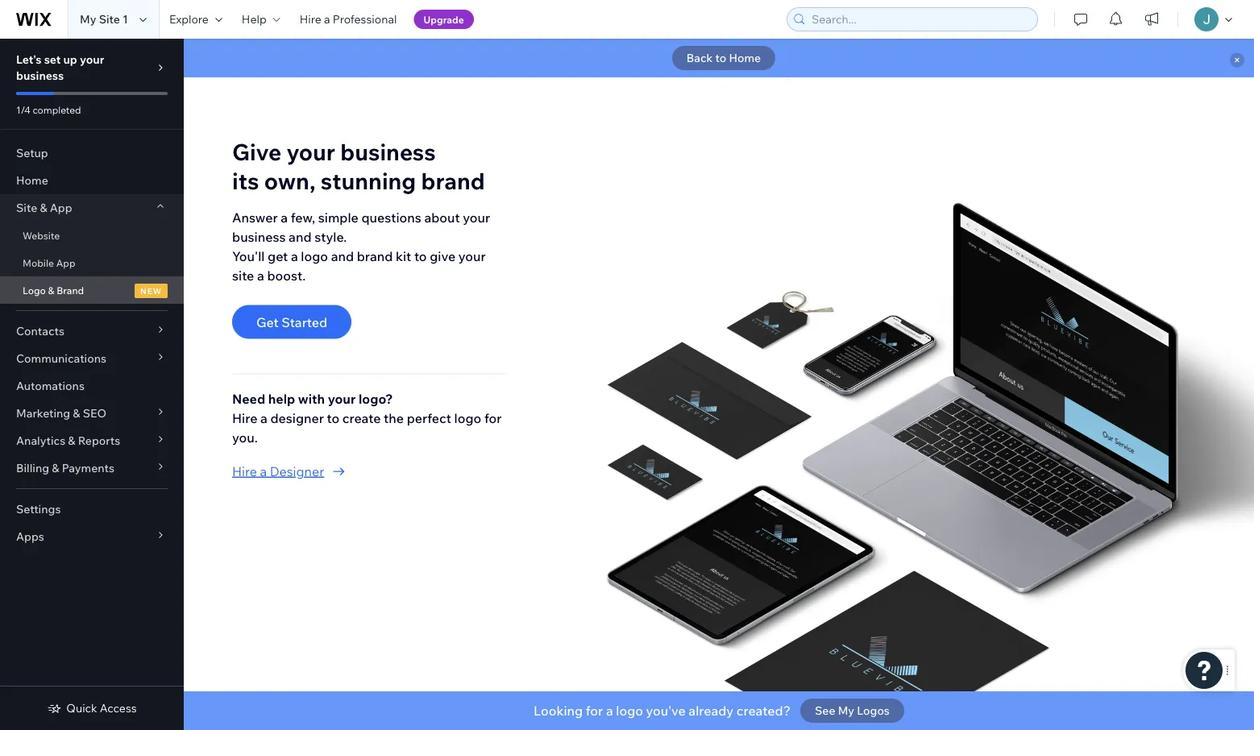 Task type: vqa. For each thing, say whether or not it's contained in the screenshot.
Billing & Payments dropdown button
yes



Task type: locate. For each thing, give the bounding box(es) containing it.
help button
[[232, 0, 290, 39]]

site up the website
[[16, 201, 37, 215]]

0 vertical spatial for
[[484, 410, 502, 426]]

analytics & reports button
[[0, 427, 184, 455]]

1 horizontal spatial for
[[586, 703, 603, 719]]

boost.
[[267, 267, 306, 283]]

0 horizontal spatial brand
[[357, 248, 393, 264]]

own,
[[264, 167, 316, 195]]

automations
[[16, 379, 85, 393]]

get started
[[256, 314, 327, 330]]

0 vertical spatial to
[[716, 51, 727, 65]]

hire a professional link
[[290, 0, 407, 39]]

1 horizontal spatial to
[[414, 248, 427, 264]]

hire down you.
[[232, 463, 257, 479]]

hire inside button
[[232, 463, 257, 479]]

app
[[50, 201, 72, 215], [56, 257, 75, 269]]

hire for hire a professional
[[300, 12, 322, 26]]

site inside popup button
[[16, 201, 37, 215]]

a left professional on the top left of the page
[[324, 12, 330, 26]]

hire a professional
[[300, 12, 397, 26]]

need
[[232, 391, 265, 407]]

0 vertical spatial hire
[[300, 12, 322, 26]]

your inside let's set up your business
[[80, 52, 104, 67]]

and down few,
[[289, 229, 312, 245]]

& inside 'popup button'
[[68, 434, 75, 448]]

1 vertical spatial hire
[[232, 410, 258, 426]]

about
[[424, 209, 460, 225]]

analytics
[[16, 434, 65, 448]]

you.
[[232, 429, 258, 445]]

0 horizontal spatial my
[[80, 12, 96, 26]]

to inside need help with your logo? hire a designer to create the perfect logo for you.
[[327, 410, 340, 426]]

1 horizontal spatial logo
[[454, 410, 482, 426]]

your right up at the left of page
[[80, 52, 104, 67]]

business
[[16, 69, 64, 83], [340, 138, 436, 166], [232, 229, 286, 245]]

started
[[282, 314, 327, 330]]

with
[[298, 391, 325, 407]]

logos
[[857, 704, 890, 718]]

logo down style.
[[301, 248, 328, 264]]

1 vertical spatial for
[[586, 703, 603, 719]]

and
[[289, 229, 312, 245], [331, 248, 354, 264]]

contacts button
[[0, 318, 184, 345]]

& for analytics
[[68, 434, 75, 448]]

looking
[[534, 703, 583, 719]]

my inside button
[[838, 704, 855, 718]]

logo inside need help with your logo? hire a designer to create the perfect logo for you.
[[454, 410, 482, 426]]

brand up about
[[421, 167, 485, 195]]

back to home button
[[672, 46, 776, 70]]

0 vertical spatial app
[[50, 201, 72, 215]]

& right the logo
[[48, 284, 54, 296]]

& for logo
[[48, 284, 54, 296]]

for
[[484, 410, 502, 426], [586, 703, 603, 719]]

a left designer
[[260, 463, 267, 479]]

0 vertical spatial home
[[729, 51, 761, 65]]

logo left 'you've'
[[616, 703, 643, 719]]

1 horizontal spatial brand
[[421, 167, 485, 195]]

kit
[[396, 248, 411, 264]]

& left reports
[[68, 434, 75, 448]]

to inside answer a few, simple questions about your business and style. you'll get a logo and brand kit to give your site a boost.
[[414, 248, 427, 264]]

2 vertical spatial to
[[327, 410, 340, 426]]

1 vertical spatial to
[[414, 248, 427, 264]]

app right mobile
[[56, 257, 75, 269]]

0 vertical spatial my
[[80, 12, 96, 26]]

& for marketing
[[73, 406, 80, 420]]

your up create
[[328, 391, 356, 407]]

brand
[[421, 167, 485, 195], [357, 248, 393, 264]]

0 horizontal spatial home
[[16, 173, 48, 187]]

a down 'need'
[[260, 410, 268, 426]]

give
[[232, 138, 282, 166]]

1 horizontal spatial and
[[331, 248, 354, 264]]

2 vertical spatial business
[[232, 229, 286, 245]]

2 vertical spatial hire
[[232, 463, 257, 479]]

home down setup
[[16, 173, 48, 187]]

back
[[687, 51, 713, 65]]

to right kit
[[414, 248, 427, 264]]

for right looking
[[586, 703, 603, 719]]

quick access button
[[47, 701, 137, 716]]

a inside need help with your logo? hire a designer to create the perfect logo for you.
[[260, 410, 268, 426]]

to left create
[[327, 410, 340, 426]]

for right perfect
[[484, 410, 502, 426]]

hire up you.
[[232, 410, 258, 426]]

hire inside need help with your logo? hire a designer to create the perfect logo for you.
[[232, 410, 258, 426]]

1 vertical spatial my
[[838, 704, 855, 718]]

to right back
[[716, 51, 727, 65]]

a left few,
[[281, 209, 288, 225]]

and down style.
[[331, 248, 354, 264]]

0 vertical spatial site
[[99, 12, 120, 26]]

1 vertical spatial brand
[[357, 248, 393, 264]]

your
[[80, 52, 104, 67], [287, 138, 335, 166], [463, 209, 490, 225], [459, 248, 486, 264], [328, 391, 356, 407]]

communications
[[16, 352, 106, 366]]

reports
[[78, 434, 120, 448]]

hire for hire a designer
[[232, 463, 257, 479]]

billing
[[16, 461, 49, 475]]

& left the seo
[[73, 406, 80, 420]]

2 vertical spatial logo
[[616, 703, 643, 719]]

settings link
[[0, 496, 184, 523]]

stunning
[[321, 167, 416, 195]]

my left 1 at the left
[[80, 12, 96, 26]]

website link
[[0, 222, 184, 249]]

marketing
[[16, 406, 70, 420]]

& for billing
[[52, 461, 59, 475]]

designer
[[270, 410, 324, 426]]

1 vertical spatial site
[[16, 201, 37, 215]]

home inside button
[[729, 51, 761, 65]]

get
[[256, 314, 279, 330]]

upgrade
[[424, 13, 464, 25]]

0 vertical spatial brand
[[421, 167, 485, 195]]

professional
[[333, 12, 397, 26]]

style.
[[315, 229, 347, 245]]

logo right perfect
[[454, 410, 482, 426]]

site
[[99, 12, 120, 26], [16, 201, 37, 215]]

app up the website
[[50, 201, 72, 215]]

& inside popup button
[[40, 201, 47, 215]]

& right 'billing'
[[52, 461, 59, 475]]

0 horizontal spatial site
[[16, 201, 37, 215]]

to
[[716, 51, 727, 65], [414, 248, 427, 264], [327, 410, 340, 426]]

home right back
[[729, 51, 761, 65]]

brand left kit
[[357, 248, 393, 264]]

0 horizontal spatial for
[[484, 410, 502, 426]]

logo?
[[359, 391, 393, 407]]

0 horizontal spatial business
[[16, 69, 64, 83]]

hire right help button on the top of the page
[[300, 12, 322, 26]]

business inside answer a few, simple questions about your business and style. you'll get a logo and brand kit to give your site a boost.
[[232, 229, 286, 245]]

logo
[[23, 284, 46, 296]]

1 horizontal spatial business
[[232, 229, 286, 245]]

set
[[44, 52, 61, 67]]

see
[[815, 704, 836, 718]]

& up the website
[[40, 201, 47, 215]]

you've
[[646, 703, 686, 719]]

home inside sidebar element
[[16, 173, 48, 187]]

see my logos
[[815, 704, 890, 718]]

1 vertical spatial business
[[340, 138, 436, 166]]

2 horizontal spatial to
[[716, 51, 727, 65]]

your up own,
[[287, 138, 335, 166]]

brand
[[57, 284, 84, 296]]

0 vertical spatial business
[[16, 69, 64, 83]]

1 vertical spatial and
[[331, 248, 354, 264]]

1 vertical spatial home
[[16, 173, 48, 187]]

site left 1 at the left
[[99, 12, 120, 26]]

hire
[[300, 12, 322, 26], [232, 410, 258, 426], [232, 463, 257, 479]]

my right see
[[838, 704, 855, 718]]

0 vertical spatial and
[[289, 229, 312, 245]]

a right get
[[291, 248, 298, 264]]

2 horizontal spatial business
[[340, 138, 436, 166]]

0 horizontal spatial logo
[[301, 248, 328, 264]]

1 vertical spatial logo
[[454, 410, 482, 426]]

home
[[729, 51, 761, 65], [16, 173, 48, 187]]

a right looking
[[606, 703, 613, 719]]

your inside give your business its own, stunning brand
[[287, 138, 335, 166]]

1 horizontal spatial my
[[838, 704, 855, 718]]

0 horizontal spatial to
[[327, 410, 340, 426]]

business down let's
[[16, 69, 64, 83]]

1 horizontal spatial site
[[99, 12, 120, 26]]

2 horizontal spatial logo
[[616, 703, 643, 719]]

business inside let's set up your business
[[16, 69, 64, 83]]

0 vertical spatial logo
[[301, 248, 328, 264]]

1 horizontal spatial home
[[729, 51, 761, 65]]

a right site in the top left of the page
[[257, 267, 264, 283]]

my
[[80, 12, 96, 26], [838, 704, 855, 718]]

Search... field
[[807, 8, 1033, 31]]

business down answer
[[232, 229, 286, 245]]

business up stunning
[[340, 138, 436, 166]]

app inside popup button
[[50, 201, 72, 215]]

your inside need help with your logo? hire a designer to create the perfect logo for you.
[[328, 391, 356, 407]]



Task type: describe. For each thing, give the bounding box(es) containing it.
to inside button
[[716, 51, 727, 65]]

brand inside answer a few, simple questions about your business and style. you'll get a logo and brand kit to give your site a boost.
[[357, 248, 393, 264]]

looking for a logo you've already created?
[[534, 703, 791, 719]]

contacts
[[16, 324, 64, 338]]

your right about
[[463, 209, 490, 225]]

a inside button
[[260, 463, 267, 479]]

need help with your logo? hire a designer to create the perfect logo for you.
[[232, 391, 502, 445]]

1/4
[[16, 104, 30, 116]]

mobile
[[23, 257, 54, 269]]

already
[[689, 703, 734, 719]]

mobile app link
[[0, 249, 184, 277]]

1/4 completed
[[16, 104, 81, 116]]

automations link
[[0, 372, 184, 400]]

1 vertical spatial app
[[56, 257, 75, 269]]

for inside need help with your logo? hire a designer to create the perfect logo for you.
[[484, 410, 502, 426]]

answer a few, simple questions about your business and style. you'll get a logo and brand kit to give your site a boost.
[[232, 209, 490, 283]]

designer
[[270, 463, 324, 479]]

explore
[[169, 12, 209, 26]]

few,
[[291, 209, 315, 225]]

site & app
[[16, 201, 72, 215]]

quick
[[66, 701, 97, 716]]

get started button
[[232, 305, 352, 339]]

site
[[232, 267, 254, 283]]

my site 1
[[80, 12, 128, 26]]

setup link
[[0, 139, 184, 167]]

simple
[[318, 209, 359, 225]]

billing & payments button
[[0, 455, 184, 482]]

give your business its own, stunning brand
[[232, 138, 485, 195]]

upgrade button
[[414, 10, 474, 29]]

see my logos button
[[801, 699, 904, 723]]

0 horizontal spatial and
[[289, 229, 312, 245]]

new
[[140, 286, 162, 296]]

website
[[23, 229, 60, 241]]

access
[[100, 701, 137, 716]]

apps button
[[0, 523, 184, 551]]

questions
[[361, 209, 421, 225]]

billing & payments
[[16, 461, 114, 475]]

logo inside answer a few, simple questions about your business and style. you'll get a logo and brand kit to give your site a boost.
[[301, 248, 328, 264]]

1
[[123, 12, 128, 26]]

hire a designer button
[[232, 462, 505, 481]]

hire a designer
[[232, 463, 324, 479]]

logo & brand
[[23, 284, 84, 296]]

let's set up your business
[[16, 52, 104, 83]]

home link
[[0, 167, 184, 194]]

your right give
[[459, 248, 486, 264]]

analytics & reports
[[16, 434, 120, 448]]

back to home
[[687, 51, 761, 65]]

brand inside give your business its own, stunning brand
[[421, 167, 485, 195]]

communications button
[[0, 345, 184, 372]]

setup
[[16, 146, 48, 160]]

back to home alert
[[184, 39, 1254, 77]]

give
[[430, 248, 456, 264]]

apps
[[16, 530, 44, 544]]

payments
[[62, 461, 114, 475]]

seo
[[83, 406, 107, 420]]

perfect
[[407, 410, 451, 426]]

marketing & seo
[[16, 406, 107, 420]]

help
[[268, 391, 295, 407]]

quick access
[[66, 701, 137, 716]]

let's
[[16, 52, 42, 67]]

create
[[342, 410, 381, 426]]

its
[[232, 167, 259, 195]]

mobile app
[[23, 257, 75, 269]]

& for site
[[40, 201, 47, 215]]

you'll
[[232, 248, 265, 264]]

help
[[242, 12, 267, 26]]

settings
[[16, 502, 61, 516]]

created?
[[737, 703, 791, 719]]

completed
[[33, 104, 81, 116]]

answer
[[232, 209, 278, 225]]

the
[[384, 410, 404, 426]]

business inside give your business its own, stunning brand
[[340, 138, 436, 166]]

site & app button
[[0, 194, 184, 222]]

marketing & seo button
[[0, 400, 184, 427]]

sidebar element
[[0, 39, 184, 730]]



